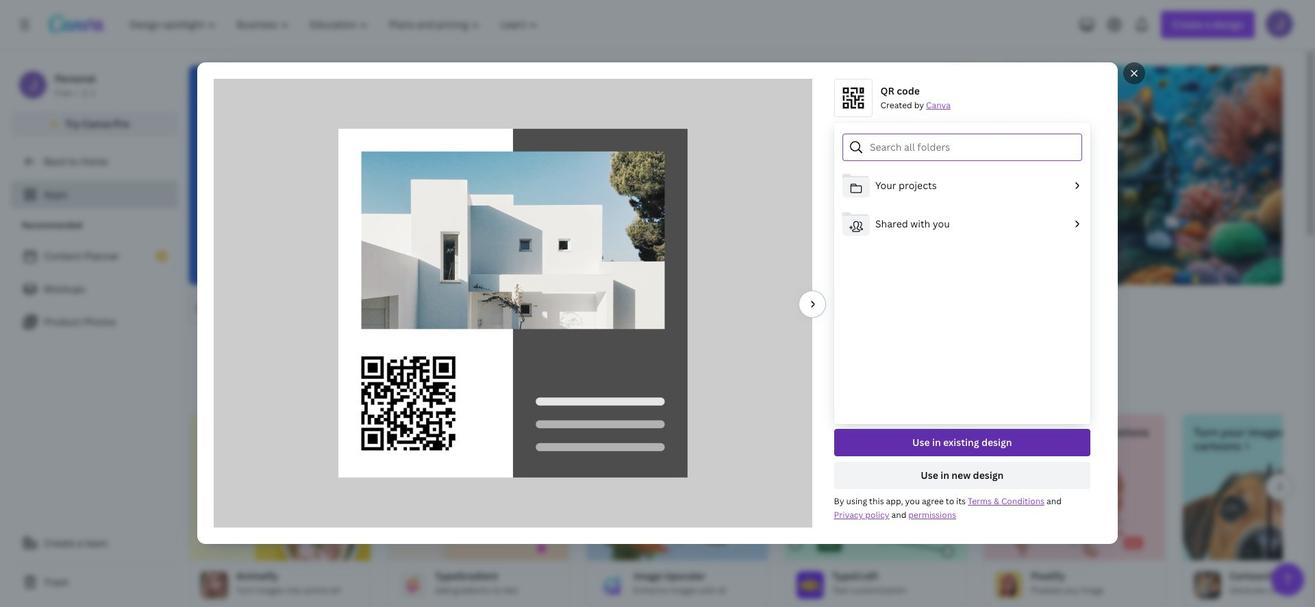 Task type: locate. For each thing, give the bounding box(es) containing it.
0 vertical spatial pixelify image
[[985, 464, 1166, 560]]

typecraft image
[[786, 464, 967, 560], [797, 571, 824, 599]]

image upscaler image
[[587, 464, 768, 560], [598, 571, 626, 599]]

pixelify image
[[985, 464, 1166, 560], [996, 571, 1023, 599]]

0 vertical spatial typecraft image
[[786, 464, 967, 560]]

1 vertical spatial typegradient image
[[399, 571, 427, 599]]

top level navigation element
[[121, 11, 551, 38]]

cartoonify image
[[1183, 464, 1316, 560], [1194, 571, 1222, 599]]

0 vertical spatial typegradient image
[[389, 464, 569, 560]]

an image with a cursor next to a text box containing the prompt "a cat going scuba diving" to generate an image. the generated image of a cat doing scuba diving is behind the text box. image
[[894, 66, 1283, 285]]

list
[[835, 167, 1091, 243], [11, 243, 178, 336], [834, 258, 1091, 296]]

typegradient image
[[389, 464, 569, 560], [399, 571, 427, 599]]

Input field to search for apps search field
[[217, 297, 427, 323]]

1 vertical spatial typecraft image
[[797, 571, 824, 599]]

1 vertical spatial cartoonify image
[[1194, 571, 1222, 599]]



Task type: describe. For each thing, give the bounding box(es) containing it.
0 vertical spatial image upscaler image
[[587, 464, 768, 560]]

0 vertical spatial cartoonify image
[[1183, 464, 1316, 560]]

Search all folders search field
[[870, 134, 1074, 160]]

animeify image
[[201, 571, 228, 599]]

animeify image
[[190, 464, 371, 560]]

1 vertical spatial image upscaler image
[[598, 571, 626, 599]]

1 vertical spatial pixelify image
[[996, 571, 1023, 599]]



Task type: vqa. For each thing, say whether or not it's contained in the screenshot.
bottom TypeCraft image
yes



